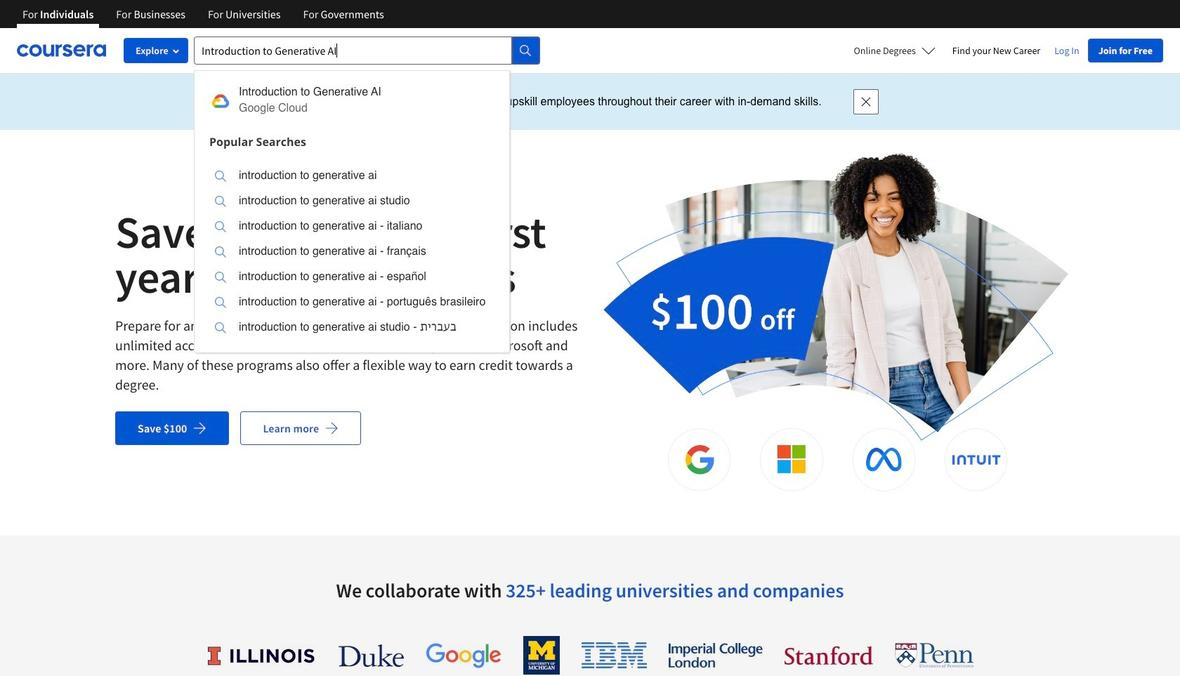 Task type: describe. For each thing, give the bounding box(es) containing it.
university of illinois at urbana-champaign image
[[207, 645, 317, 667]]

What do you want to learn? text field
[[194, 37, 512, 65]]

university of michigan image
[[524, 637, 560, 675]]



Task type: locate. For each thing, give the bounding box(es) containing it.
autocomplete results list box
[[194, 70, 510, 353]]

ibm image
[[582, 643, 647, 669]]

banner navigation
[[11, 0, 395, 28]]

duke university image
[[339, 645, 404, 667]]

list box inside the autocomplete results list box
[[195, 155, 509, 353]]

university of pennsylvania image
[[895, 643, 974, 669]]

stanford university image
[[785, 647, 874, 666]]

imperial college london image
[[669, 644, 763, 668]]

coursera image
[[17, 39, 106, 62]]

google image
[[426, 643, 502, 669]]

list box
[[195, 155, 509, 353]]

None search field
[[194, 37, 540, 353]]

suggestion image image
[[209, 90, 232, 112], [215, 170, 226, 182], [215, 196, 226, 207], [215, 221, 226, 232], [215, 246, 226, 258], [215, 272, 226, 283], [215, 297, 226, 308], [215, 322, 226, 333]]

alert
[[0, 74, 1181, 130]]



Task type: vqa. For each thing, say whether or not it's contained in the screenshot.
LIST BOX
yes



